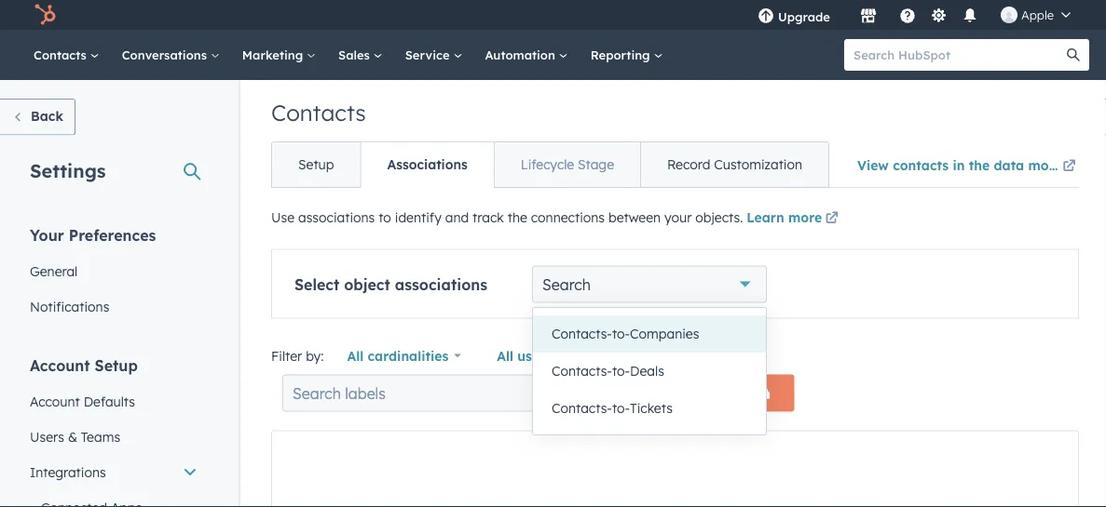 Task type: locate. For each thing, give the bounding box(es) containing it.
contacts link
[[22, 30, 111, 80]]

1 vertical spatial contacts-
[[552, 363, 612, 380]]

contacts-to-tickets button
[[533, 390, 766, 428]]

contacts up setup link
[[271, 99, 366, 127]]

sales link
[[327, 30, 394, 80]]

help image
[[899, 8, 916, 25]]

settings
[[30, 159, 106, 182]]

all
[[347, 348, 364, 364], [497, 348, 513, 364]]

1 all from the left
[[347, 348, 364, 364]]

2 vertical spatial to-
[[612, 401, 630, 417]]

1 horizontal spatial all
[[497, 348, 513, 364]]

create association label button
[[573, 375, 794, 412]]

to- up create
[[612, 363, 630, 380]]

preferences
[[69, 226, 156, 245]]

navigation
[[271, 142, 829, 188]]

1 contacts- from the top
[[552, 326, 612, 342]]

hubspot image
[[34, 4, 56, 26]]

0 vertical spatial to-
[[612, 326, 630, 342]]

0 vertical spatial the
[[969, 157, 990, 173]]

account up users
[[30, 394, 80, 410]]

marketplaces button
[[849, 0, 888, 30]]

2 vertical spatial contacts-
[[552, 401, 612, 417]]

filter
[[271, 348, 302, 364]]

back
[[31, 108, 63, 124]]

view
[[857, 157, 889, 173]]

contacts-to-companies
[[552, 326, 699, 342]]

link opens in a new window image
[[1063, 156, 1076, 178], [825, 208, 838, 231], [825, 213, 838, 226]]

select
[[294, 275, 339, 294]]

1 account from the top
[[30, 356, 90, 375]]

and
[[445, 210, 469, 226]]

all left users
[[497, 348, 513, 364]]

setup
[[298, 157, 334, 173], [95, 356, 138, 375]]

0 horizontal spatial associations
[[298, 210, 375, 226]]

associations
[[298, 210, 375, 226], [395, 275, 487, 294]]

link opens in a new window image
[[1063, 160, 1076, 173]]

tickets
[[630, 401, 673, 417]]

Search labels search field
[[282, 375, 562, 412]]

the right track
[[508, 210, 527, 226]]

associations down and at the top of page
[[395, 275, 487, 294]]

list box
[[533, 308, 766, 435]]

contacts- down contacts-to-deals
[[552, 401, 612, 417]]

0 vertical spatial setup
[[298, 157, 334, 173]]

2 to- from the top
[[612, 363, 630, 380]]

contacts- up contacts-to-deals
[[552, 326, 612, 342]]

contacts down hubspot link
[[34, 47, 90, 62]]

search button
[[532, 266, 767, 303]]

in
[[953, 157, 965, 173]]

object
[[344, 275, 390, 294]]

0 horizontal spatial all
[[347, 348, 364, 364]]

0 vertical spatial account
[[30, 356, 90, 375]]

1 to- from the top
[[612, 326, 630, 342]]

data
[[994, 157, 1024, 173]]

0 vertical spatial contacts
[[34, 47, 90, 62]]

1 vertical spatial account
[[30, 394, 80, 410]]

marketing link
[[231, 30, 327, 80]]

account for account setup
[[30, 356, 90, 375]]

settings image
[[930, 8, 947, 25]]

0 vertical spatial associations
[[298, 210, 375, 226]]

defaults
[[84, 394, 135, 410]]

navigation containing setup
[[271, 142, 829, 188]]

menu
[[744, 0, 1084, 30]]

marketplaces image
[[860, 8, 877, 25]]

to- up contacts-to-deals
[[612, 326, 630, 342]]

automation
[[485, 47, 559, 62]]

2 account from the top
[[30, 394, 80, 410]]

reporting link
[[579, 30, 674, 80]]

by:
[[306, 348, 324, 364]]

1 horizontal spatial setup
[[298, 157, 334, 173]]

create
[[596, 385, 639, 402]]

1 horizontal spatial contacts
[[271, 99, 366, 127]]

the
[[969, 157, 990, 173], [508, 210, 527, 226]]

sales
[[338, 47, 373, 62]]

3 to- from the top
[[612, 401, 630, 417]]

teams
[[81, 429, 120, 445]]

cardinalities
[[368, 348, 449, 364]]

3 contacts- from the top
[[552, 401, 612, 417]]

record customization
[[667, 157, 802, 173]]

contacts
[[893, 157, 949, 173]]

1 vertical spatial to-
[[612, 363, 630, 380]]

1 vertical spatial the
[[508, 210, 527, 226]]

record
[[667, 157, 710, 173]]

0 horizontal spatial setup
[[95, 356, 138, 375]]

contacts- up create
[[552, 363, 612, 380]]

account up account defaults
[[30, 356, 90, 375]]

to-
[[612, 326, 630, 342], [612, 363, 630, 380], [612, 401, 630, 417]]

contacts
[[34, 47, 90, 62], [271, 99, 366, 127]]

your
[[30, 226, 64, 245]]

contacts-to-tickets
[[552, 401, 673, 417]]

to- down contacts-to-deals
[[612, 401, 630, 417]]

1 vertical spatial contacts
[[271, 99, 366, 127]]

search button
[[1058, 39, 1089, 71]]

apple
[[1021, 7, 1054, 22]]

associations left to
[[298, 210, 375, 226]]

account defaults link
[[19, 384, 209, 420]]

account
[[30, 356, 90, 375], [30, 394, 80, 410]]

your
[[664, 210, 692, 226]]

users
[[30, 429, 64, 445]]

account for account defaults
[[30, 394, 80, 410]]

all right the by:
[[347, 348, 364, 364]]

users & teams
[[30, 429, 120, 445]]

bob builder image
[[1001, 7, 1017, 23]]

general link
[[19, 254, 209, 289]]

account setup
[[30, 356, 138, 375]]

the right in
[[969, 157, 990, 173]]

1 vertical spatial associations
[[395, 275, 487, 294]]

2 all from the left
[[497, 348, 513, 364]]

notifications
[[30, 299, 109, 315]]

0 vertical spatial contacts-
[[552, 326, 612, 342]]

contacts-
[[552, 326, 612, 342], [552, 363, 612, 380], [552, 401, 612, 417]]

2 contacts- from the top
[[552, 363, 612, 380]]

view contacts in the data model overv link
[[857, 145, 1106, 187]]

select object associations
[[294, 275, 487, 294]]

contacts-to-deals button
[[533, 353, 766, 390]]



Task type: vqa. For each thing, say whether or not it's contained in the screenshot.
Users & Teams link
yes



Task type: describe. For each thing, give the bounding box(es) containing it.
associations
[[387, 157, 468, 173]]

back link
[[0, 99, 75, 136]]

contacts- for contacts-to-tickets
[[552, 401, 612, 417]]

upgrade
[[778, 9, 830, 24]]

integrations button
[[19, 455, 209, 491]]

&
[[68, 429, 77, 445]]

companies
[[630, 326, 699, 342]]

learn
[[747, 210, 784, 226]]

to- for deals
[[612, 363, 630, 380]]

service
[[405, 47, 453, 62]]

general
[[30, 263, 78, 280]]

setup link
[[272, 143, 360, 187]]

integrations
[[30, 464, 106, 481]]

label
[[720, 385, 751, 402]]

connections
[[531, 210, 605, 226]]

identify
[[395, 210, 441, 226]]

link opens in a new window image inside view contacts in the data model overv link
[[1063, 156, 1076, 178]]

conversations
[[122, 47, 210, 62]]

list box containing contacts-to-companies
[[533, 308, 766, 435]]

all users
[[497, 348, 552, 364]]

account setup element
[[19, 355, 209, 508]]

account defaults
[[30, 394, 135, 410]]

deals
[[630, 363, 664, 380]]

notifications button
[[954, 0, 986, 30]]

more
[[788, 210, 822, 226]]

lifecycle
[[521, 157, 574, 173]]

hubspot link
[[22, 4, 70, 26]]

to- for tickets
[[612, 401, 630, 417]]

1 vertical spatial setup
[[95, 356, 138, 375]]

search image
[[1067, 48, 1080, 61]]

help button
[[892, 0, 923, 30]]

reporting
[[591, 47, 654, 62]]

lifecycle stage link
[[494, 143, 640, 187]]

learn more link
[[747, 208, 842, 231]]

link opens in a new window image inside the 'learn more' link
[[825, 213, 838, 226]]

to
[[379, 210, 391, 226]]

lifecycle stage
[[521, 157, 614, 173]]

use associations to identify and track the connections between your objects.
[[271, 210, 747, 226]]

customization
[[714, 157, 802, 173]]

model
[[1028, 157, 1069, 173]]

marketing
[[242, 47, 307, 62]]

search
[[542, 275, 591, 294]]

contacts-to-companies button
[[533, 316, 766, 353]]

1 horizontal spatial associations
[[395, 275, 487, 294]]

users & teams link
[[19, 420, 209, 455]]

associations link
[[360, 143, 494, 187]]

contacts-to-deals
[[552, 363, 664, 380]]

all cardinalities button
[[335, 338, 473, 375]]

0 horizontal spatial contacts
[[34, 47, 90, 62]]

use
[[271, 210, 294, 226]]

record customization link
[[640, 143, 828, 187]]

your preferences element
[[19, 225, 209, 325]]

all cardinalities
[[347, 348, 449, 364]]

notifications link
[[19, 289, 209, 325]]

your preferences
[[30, 226, 156, 245]]

1 horizontal spatial the
[[969, 157, 990, 173]]

contacts- for contacts-to-deals
[[552, 363, 612, 380]]

between
[[608, 210, 661, 226]]

to- for companies
[[612, 326, 630, 342]]

track
[[472, 210, 504, 226]]

create association label
[[596, 385, 751, 402]]

upgrade image
[[757, 8, 774, 25]]

Search HubSpot search field
[[844, 39, 1072, 71]]

notifications image
[[962, 8, 978, 25]]

conversations link
[[111, 30, 231, 80]]

objects.
[[695, 210, 743, 226]]

all for all users
[[497, 348, 513, 364]]

settings link
[[927, 5, 950, 25]]

service link
[[394, 30, 474, 80]]

0 horizontal spatial the
[[508, 210, 527, 226]]

menu containing apple
[[744, 0, 1084, 30]]

all users button
[[485, 338, 577, 375]]

association
[[643, 385, 716, 402]]

contacts- for contacts-to-companies
[[552, 326, 612, 342]]

learn more
[[747, 210, 822, 226]]

stage
[[578, 157, 614, 173]]

apple button
[[990, 0, 1082, 30]]

filter by:
[[271, 348, 324, 364]]

all for all cardinalities
[[347, 348, 364, 364]]

users
[[517, 348, 552, 364]]

overv
[[1073, 157, 1106, 173]]

automation link
[[474, 30, 579, 80]]

view contacts in the data model overv
[[857, 157, 1106, 173]]



